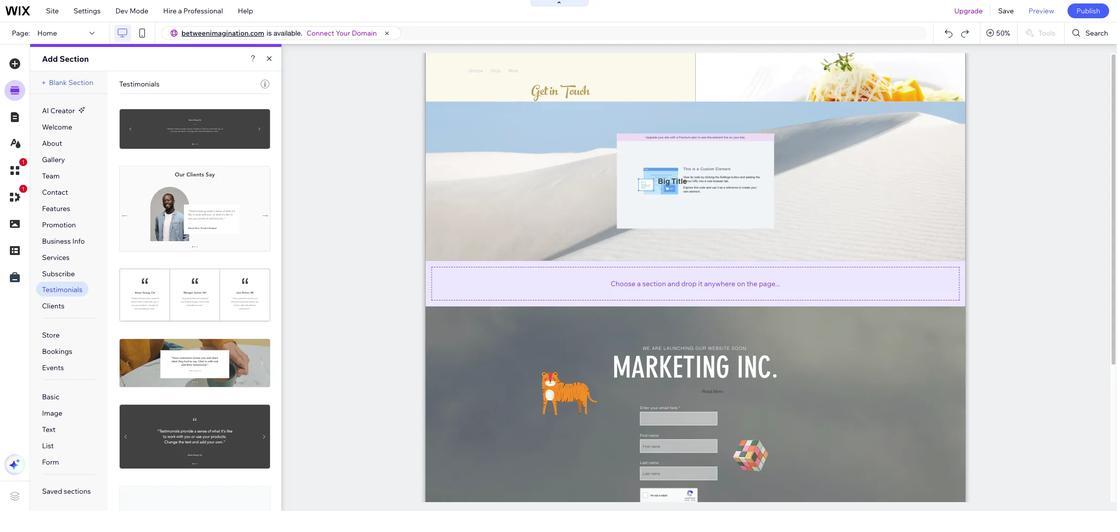 Task type: locate. For each thing, give the bounding box(es) containing it.
0 vertical spatial a
[[178, 6, 182, 15]]

image
[[42, 409, 62, 418]]

preview
[[1029, 6, 1054, 15]]

1 button left team
[[4, 158, 27, 181]]

ai creator
[[42, 106, 75, 115]]

0 vertical spatial testimonials
[[119, 80, 160, 89]]

dev
[[115, 6, 128, 15]]

betweenimagination.com
[[181, 29, 264, 38]]

info
[[72, 237, 85, 246]]

clients
[[42, 302, 65, 311]]

bookings
[[42, 347, 72, 356]]

publish button
[[1068, 3, 1109, 18]]

1 vertical spatial 1 button
[[4, 185, 27, 208]]

0 horizontal spatial testimonials
[[42, 286, 82, 294]]

section for blank section
[[68, 78, 93, 87]]

1 button
[[4, 158, 27, 181], [4, 185, 27, 208]]

business info
[[42, 237, 85, 246]]

1 left gallery
[[22, 159, 25, 165]]

hire
[[163, 6, 177, 15]]

0 vertical spatial section
[[60, 54, 89, 64]]

page...
[[759, 279, 780, 288]]

available.
[[274, 29, 303, 37]]

a left section
[[637, 279, 641, 288]]

choose
[[611, 279, 636, 288]]

1 horizontal spatial a
[[637, 279, 641, 288]]

team
[[42, 172, 60, 180]]

section
[[60, 54, 89, 64], [68, 78, 93, 87]]

1 vertical spatial testimonials
[[42, 286, 82, 294]]

testimonials
[[119, 80, 160, 89], [42, 286, 82, 294]]

0 vertical spatial 1
[[22, 159, 25, 165]]

1 horizontal spatial testimonials
[[119, 80, 160, 89]]

section right blank
[[68, 78, 93, 87]]

it
[[698, 279, 703, 288]]

basic
[[42, 393, 59, 402]]

1 1 button from the top
[[4, 158, 27, 181]]

1
[[22, 159, 25, 165], [22, 186, 25, 192]]

hire a professional
[[163, 6, 223, 15]]

1 vertical spatial section
[[68, 78, 93, 87]]

a for section
[[637, 279, 641, 288]]

save button
[[991, 0, 1021, 22]]

publish
[[1077, 6, 1100, 15]]

preview button
[[1021, 0, 1062, 22]]

a right hire
[[178, 6, 182, 15]]

0 horizontal spatial a
[[178, 6, 182, 15]]

add
[[42, 54, 58, 64]]

the
[[747, 279, 757, 288]]

help
[[238, 6, 253, 15]]

1 button left contact
[[4, 185, 27, 208]]

1 vertical spatial a
[[637, 279, 641, 288]]

welcome
[[42, 123, 72, 132]]

settings
[[74, 6, 101, 15]]

1 vertical spatial 1
[[22, 186, 25, 192]]

2 1 button from the top
[[4, 185, 27, 208]]

50% button
[[981, 22, 1017, 44]]

2 1 from the top
[[22, 186, 25, 192]]

saved
[[42, 487, 62, 496]]

tools
[[1038, 29, 1055, 38]]

a
[[178, 6, 182, 15], [637, 279, 641, 288]]

mode
[[130, 6, 148, 15]]

features
[[42, 204, 70, 213]]

your
[[336, 29, 350, 38]]

0 vertical spatial 1 button
[[4, 158, 27, 181]]

section up blank section
[[60, 54, 89, 64]]

1 1 from the top
[[22, 159, 25, 165]]

1 left contact
[[22, 186, 25, 192]]



Task type: vqa. For each thing, say whether or not it's contained in the screenshot.
https://www.wix.com/mysite Connect Your Domain
no



Task type: describe. For each thing, give the bounding box(es) containing it.
section
[[642, 279, 666, 288]]

search
[[1086, 29, 1108, 38]]

home
[[37, 29, 57, 38]]

about
[[42, 139, 62, 148]]

services
[[42, 253, 70, 262]]

is
[[267, 29, 272, 37]]

50%
[[996, 29, 1010, 38]]

upgrade
[[954, 6, 983, 15]]

1 for 2nd the 1 button from the top of the page
[[22, 186, 25, 192]]

professional
[[183, 6, 223, 15]]

search button
[[1065, 22, 1117, 44]]

add section
[[42, 54, 89, 64]]

on
[[737, 279, 745, 288]]

sections
[[64, 487, 91, 496]]

domain
[[352, 29, 377, 38]]

gallery
[[42, 155, 65, 164]]

blank
[[49, 78, 67, 87]]

contact
[[42, 188, 68, 197]]

and
[[668, 279, 680, 288]]

choose a section and drop it anywhere on the page...
[[611, 279, 780, 288]]

section for add section
[[60, 54, 89, 64]]

form
[[42, 458, 59, 467]]

text
[[42, 425, 55, 434]]

connect
[[307, 29, 334, 38]]

tools button
[[1018, 22, 1064, 44]]

is available. connect your domain
[[267, 29, 377, 38]]

blank section
[[49, 78, 93, 87]]

drop
[[681, 279, 697, 288]]

saved sections
[[42, 487, 91, 496]]

site
[[46, 6, 59, 15]]

promotion
[[42, 220, 76, 229]]

creator
[[50, 106, 75, 115]]

anywhere
[[704, 279, 735, 288]]

1 for 2nd the 1 button from the bottom of the page
[[22, 159, 25, 165]]

a for professional
[[178, 6, 182, 15]]

dev mode
[[115, 6, 148, 15]]

save
[[998, 6, 1014, 15]]

events
[[42, 364, 64, 373]]

ai
[[42, 106, 49, 115]]

store
[[42, 331, 60, 340]]

business
[[42, 237, 71, 246]]

list
[[42, 442, 54, 451]]

subscribe
[[42, 269, 75, 278]]



